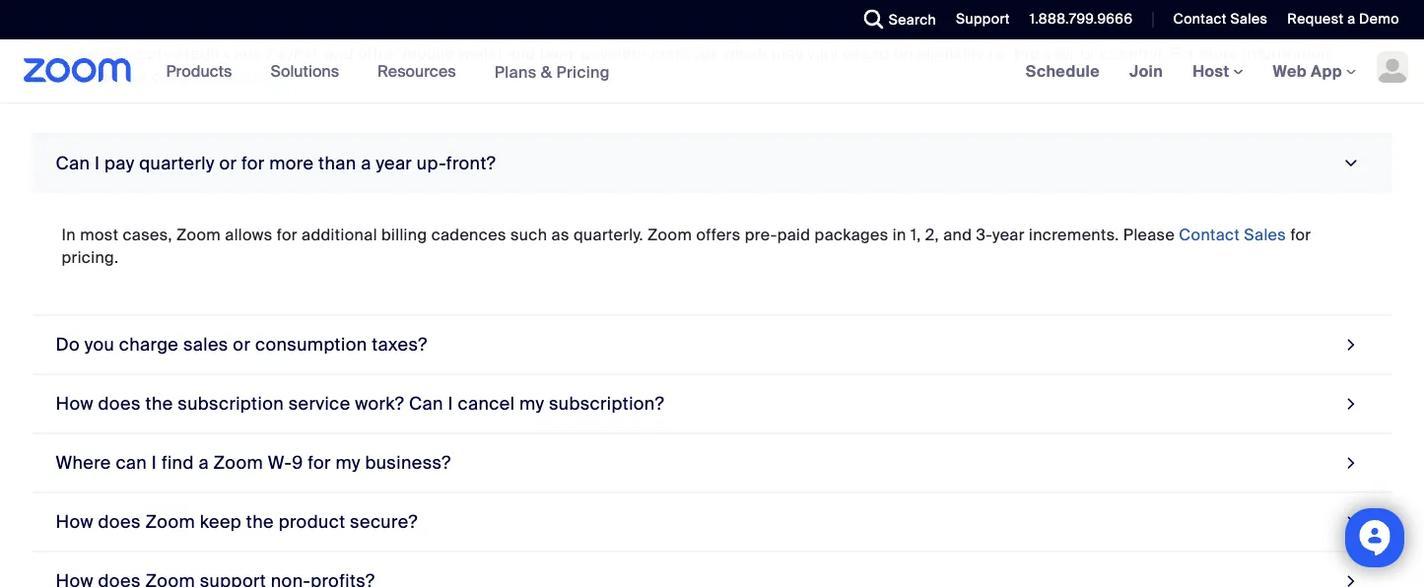 Task type: locate. For each thing, give the bounding box(es) containing it.
0 vertical spatial contact
[[1173, 10, 1227, 28]]

1 vertical spatial the
[[246, 511, 274, 534]]

0 vertical spatial how
[[56, 393, 94, 415]]

0 vertical spatial my
[[519, 393, 544, 415]]

support link
[[941, 0, 1015, 39], [956, 10, 1010, 28]]

right image inside the can i pay quarterly or for more than a year up-front? "dropdown button"
[[1338, 155, 1365, 173]]

1 horizontal spatial the
[[246, 511, 274, 534]]

the inside dropdown button
[[145, 393, 173, 415]]

and left other
[[325, 43, 354, 64]]

or inside "dropdown button"
[[219, 152, 237, 175]]

year inside "dropdown button"
[[376, 152, 412, 175]]

a
[[1347, 10, 1356, 28], [361, 152, 371, 175], [198, 452, 209, 475]]

zoom inside zoom accepts credit card, paypal, and other mobile wallet and bank payment methods which may vary based on eligibility (ie. browser or country). for more information, please visit our
[[62, 43, 106, 64]]

right image for up-
[[1338, 155, 1365, 173]]

my
[[519, 393, 544, 415], [336, 452, 361, 475]]

right image inside where can i find a zoom w-9 for my business? dropdown button
[[1342, 450, 1361, 477]]

2 vertical spatial a
[[198, 452, 209, 475]]

how down do
[[56, 393, 94, 415]]

1 vertical spatial right image
[[1342, 568, 1361, 587]]

a left demo
[[1347, 10, 1356, 28]]

eligibility
[[917, 43, 984, 64]]

how
[[56, 393, 94, 415], [56, 511, 94, 534]]

search button
[[849, 0, 941, 39]]

contact
[[1173, 10, 1227, 28], [1179, 224, 1240, 245]]

front?
[[446, 152, 496, 175]]

how does zoom keep the product secure? button
[[32, 493, 1392, 552]]

find
[[162, 452, 194, 475]]

web
[[1273, 61, 1307, 81]]

on
[[894, 43, 913, 64]]

right image inside how does the subscription service work? can i cancel my subscription? dropdown button
[[1342, 391, 1361, 417]]

year
[[376, 152, 412, 175], [992, 224, 1025, 245]]

1 vertical spatial i
[[448, 393, 453, 415]]

1 vertical spatial my
[[336, 452, 361, 475]]

app
[[1311, 61, 1342, 81]]

0 vertical spatial year
[[376, 152, 412, 175]]

banner containing products
[[0, 39, 1424, 104]]

or
[[1080, 43, 1096, 64], [219, 152, 237, 175], [233, 334, 251, 356]]

web app
[[1273, 61, 1342, 81]]

9
[[292, 452, 303, 475]]

zoom left keep
[[145, 511, 195, 534]]

i left the pay
[[95, 152, 100, 175]]

methods
[[651, 43, 719, 64]]

2 does from the top
[[98, 511, 141, 534]]

i right can
[[152, 452, 157, 475]]

1 horizontal spatial a
[[361, 152, 371, 175]]

does inside dropdown button
[[98, 393, 141, 415]]

right image
[[1338, 155, 1365, 173], [1342, 391, 1361, 417], [1342, 450, 1361, 477], [1342, 509, 1361, 536]]

0 horizontal spatial a
[[198, 452, 209, 475]]

1.888.799.9666
[[1030, 10, 1133, 28]]

1 horizontal spatial more
[[1199, 43, 1239, 64]]

1 vertical spatial a
[[361, 152, 371, 175]]

my inside where can i find a zoom w-9 for my business? dropdown button
[[336, 452, 361, 475]]

for
[[241, 152, 265, 175], [277, 224, 298, 245], [1291, 224, 1311, 245], [308, 452, 331, 475]]

0 vertical spatial or
[[1080, 43, 1096, 64]]

contact right please
[[1179, 224, 1240, 245]]

zoom inside dropdown button
[[213, 452, 263, 475]]

request a demo link
[[1273, 0, 1424, 39], [1288, 10, 1400, 28]]

how down where
[[56, 511, 94, 534]]

or inside dropdown button
[[233, 334, 251, 356]]

does inside dropdown button
[[98, 511, 141, 534]]

does down can
[[98, 511, 141, 534]]

1 right image from the top
[[1342, 332, 1361, 358]]

1 horizontal spatial my
[[519, 393, 544, 415]]

how does the subscription service work? can i cancel my subscription? button
[[32, 375, 1392, 434]]

2 right image from the top
[[1342, 568, 1361, 587]]

or inside zoom accepts credit card, paypal, and other mobile wallet and bank payment methods which may vary based on eligibility (ie. browser or country). for more information, please visit our
[[1080, 43, 1096, 64]]

i
[[95, 152, 100, 175], [448, 393, 453, 415], [152, 452, 157, 475]]

please
[[1123, 224, 1175, 245]]

contact up for
[[1173, 10, 1227, 28]]

my right cancel
[[519, 393, 544, 415]]

can right work? at the bottom of page
[[409, 393, 443, 415]]

join link
[[1115, 39, 1178, 103]]

plans
[[494, 61, 537, 82]]

meetings navigation
[[1011, 39, 1424, 104]]

1 vertical spatial how
[[56, 511, 94, 534]]

right image for subscription?
[[1342, 391, 1361, 417]]

zoom
[[62, 43, 106, 64], [176, 224, 221, 245], [648, 224, 692, 245], [213, 452, 263, 475], [145, 511, 195, 534]]

1 does from the top
[[98, 393, 141, 415]]

.
[[292, 66, 296, 86]]

1 vertical spatial more
[[269, 152, 314, 175]]

accepts
[[110, 43, 172, 64]]

year left up-
[[376, 152, 412, 175]]

more inside zoom accepts credit card, paypal, and other mobile wallet and bank payment methods which may vary based on eligibility (ie. browser or country). for more information, please visit our
[[1199, 43, 1239, 64]]

does up can
[[98, 393, 141, 415]]

0 vertical spatial i
[[95, 152, 100, 175]]

0 vertical spatial sales
[[1230, 10, 1268, 28]]

year left increments.
[[992, 224, 1025, 245]]

2 how from the top
[[56, 511, 94, 534]]

right image
[[1342, 332, 1361, 358], [1342, 568, 1361, 587]]

my inside how does the subscription service work? can i cancel my subscription? dropdown button
[[519, 393, 544, 415]]

keep
[[200, 511, 242, 534]]

or right quarterly
[[219, 152, 237, 175]]

my right '9'
[[336, 452, 361, 475]]

credit
[[176, 43, 220, 64]]

mobile
[[403, 43, 455, 64]]

1 horizontal spatial i
[[152, 452, 157, 475]]

paid
[[777, 224, 810, 245]]

right image for business?
[[1342, 450, 1361, 477]]

than
[[318, 152, 356, 175]]

zoom logo image
[[24, 58, 132, 83]]

as
[[551, 224, 569, 245]]

0 vertical spatial right image
[[1342, 332, 1361, 358]]

for pricing.
[[62, 224, 1311, 268]]

1 how from the top
[[56, 393, 94, 415]]

zoom accepts credit card, paypal, and other mobile wallet and bank payment methods which may vary based on eligibility (ie. browser or country). for more information, please visit our
[[62, 43, 1335, 86]]

increments.
[[1029, 224, 1119, 245]]

for
[[1170, 43, 1195, 64]]

right image inside do you charge sales or consumption taxes? dropdown button
[[1342, 332, 1361, 358]]

1.888.799.9666 button
[[1015, 0, 1138, 39], [1030, 10, 1133, 28]]

zoom left allows
[[176, 224, 221, 245]]

0 horizontal spatial can
[[56, 152, 90, 175]]

0 horizontal spatial the
[[145, 393, 173, 415]]

or for can i pay quarterly or for more than a year up-front?
[[219, 152, 237, 175]]

more left than
[[269, 152, 314, 175]]

can inside "dropdown button"
[[56, 152, 90, 175]]

most
[[80, 224, 119, 245]]

banner
[[0, 39, 1424, 104]]

subscription
[[178, 393, 284, 415]]

0 horizontal spatial i
[[95, 152, 100, 175]]

or right the sales on the bottom left of the page
[[233, 334, 251, 356]]

the down "charge"
[[145, 393, 173, 415]]

1 horizontal spatial and
[[507, 43, 536, 64]]

do you charge sales or consumption taxes? button
[[32, 316, 1392, 375]]

product information navigation
[[151, 39, 625, 104]]

1 horizontal spatial can
[[409, 393, 443, 415]]

card,
[[224, 43, 263, 64]]

how inside dropdown button
[[56, 393, 94, 415]]

contact sales
[[1173, 10, 1268, 28]]

2 horizontal spatial and
[[943, 224, 972, 245]]

1 vertical spatial can
[[409, 393, 443, 415]]

or down 1.888.799.9666
[[1080, 43, 1096, 64]]

zoom left w-
[[213, 452, 263, 475]]

1 vertical spatial year
[[992, 224, 1025, 245]]

information,
[[1243, 43, 1335, 64]]

1 horizontal spatial year
[[992, 224, 1025, 245]]

a right find on the left
[[198, 452, 209, 475]]

may
[[772, 43, 803, 64]]

the right keep
[[246, 511, 274, 534]]

more inside "dropdown button"
[[269, 152, 314, 175]]

2 vertical spatial i
[[152, 452, 157, 475]]

host button
[[1193, 61, 1243, 81]]

0 horizontal spatial year
[[376, 152, 412, 175]]

more down contact sales
[[1199, 43, 1239, 64]]

0 horizontal spatial my
[[336, 452, 361, 475]]

can i pay quarterly or for more than a year up-front?
[[56, 152, 496, 175]]

service
[[288, 393, 350, 415]]

1 vertical spatial or
[[219, 152, 237, 175]]

and right '2,'
[[943, 224, 972, 245]]

consumption
[[255, 334, 367, 356]]

a right than
[[361, 152, 371, 175]]

more
[[1199, 43, 1239, 64], [269, 152, 314, 175]]

0 horizontal spatial more
[[269, 152, 314, 175]]

schedule link
[[1011, 39, 1115, 103]]

0 vertical spatial more
[[1199, 43, 1239, 64]]

right image inside how does zoom keep the product secure? dropdown button
[[1342, 509, 1361, 536]]

can left the pay
[[56, 152, 90, 175]]

vary
[[807, 43, 838, 64]]

0 vertical spatial the
[[145, 393, 173, 415]]

contact sales link
[[1158, 0, 1273, 39], [1173, 10, 1268, 28], [1179, 224, 1286, 245]]

1 vertical spatial does
[[98, 511, 141, 534]]

i left cancel
[[448, 393, 453, 415]]

0 vertical spatial can
[[56, 152, 90, 175]]

resources button
[[378, 39, 465, 103]]

quarterly
[[139, 152, 215, 175]]

does for the
[[98, 393, 141, 415]]

2,
[[925, 224, 939, 245]]

and left &
[[507, 43, 536, 64]]

solutions
[[270, 61, 339, 81]]

cancel
[[458, 393, 515, 415]]

2 vertical spatial or
[[233, 334, 251, 356]]

secure?
[[350, 511, 418, 534]]

a inside "dropdown button"
[[361, 152, 371, 175]]

support
[[181, 66, 240, 86]]

zoom up please
[[62, 43, 106, 64]]

2 horizontal spatial a
[[1347, 10, 1356, 28]]

how inside dropdown button
[[56, 511, 94, 534]]

plans & pricing
[[494, 61, 610, 82]]

zoom left "offers"
[[648, 224, 692, 245]]

0 vertical spatial does
[[98, 393, 141, 415]]

do you charge sales or consumption taxes?
[[56, 334, 427, 356]]

does
[[98, 393, 141, 415], [98, 511, 141, 534]]



Task type: describe. For each thing, give the bounding box(es) containing it.
charge
[[119, 334, 179, 356]]

where
[[56, 452, 111, 475]]

pricing.
[[62, 247, 119, 268]]

support
[[956, 10, 1010, 28]]

zoom inside dropdown button
[[145, 511, 195, 534]]

cases,
[[123, 224, 172, 245]]

1,
[[911, 224, 921, 245]]

resources
[[378, 61, 456, 81]]

profile picture image
[[1377, 51, 1408, 83]]

(ie.
[[989, 43, 1011, 64]]

i inside "dropdown button"
[[95, 152, 100, 175]]

allows
[[225, 224, 273, 245]]

where can i find a zoom w-9 for my business? button
[[32, 434, 1392, 493]]

demo
[[1359, 10, 1400, 28]]

request a demo
[[1288, 10, 1400, 28]]

how does zoom keep the product secure?
[[56, 511, 418, 534]]

can i pay quarterly or for more than a year up-front? button
[[32, 135, 1392, 194]]

pre-
[[745, 224, 777, 245]]

such
[[511, 224, 547, 245]]

how does the subscription service work? can i cancel my subscription?
[[56, 393, 664, 415]]

my for subscription?
[[519, 393, 544, 415]]

how for how does the subscription service work? can i cancel my subscription?
[[56, 393, 94, 415]]

support article .
[[181, 66, 296, 86]]

article
[[244, 66, 292, 86]]

cadences
[[431, 224, 506, 245]]

wallet
[[459, 43, 503, 64]]

or for do you charge sales or consumption taxes?
[[233, 334, 251, 356]]

for inside where can i find a zoom w-9 for my business? dropdown button
[[308, 452, 331, 475]]

can inside dropdown button
[[409, 393, 443, 415]]

1 vertical spatial sales
[[1244, 224, 1286, 245]]

quarterly.
[[574, 224, 643, 245]]

do
[[56, 334, 80, 356]]

payment
[[581, 43, 647, 64]]

offers
[[696, 224, 741, 245]]

subscription?
[[549, 393, 664, 415]]

please
[[62, 66, 113, 86]]

search
[[889, 10, 936, 29]]

products
[[166, 61, 232, 81]]

schedule
[[1026, 61, 1100, 81]]

products button
[[166, 39, 241, 103]]

sales
[[183, 334, 228, 356]]

a inside dropdown button
[[198, 452, 209, 475]]

for inside for pricing.
[[1291, 224, 1311, 245]]

pay
[[104, 152, 135, 175]]

for inside the can i pay quarterly or for more than a year up-front? "dropdown button"
[[241, 152, 265, 175]]

solutions button
[[270, 39, 348, 103]]

work?
[[355, 393, 404, 415]]

visit
[[117, 66, 147, 86]]

which
[[723, 43, 767, 64]]

our
[[152, 66, 177, 86]]

web app button
[[1273, 61, 1356, 81]]

host
[[1193, 61, 1233, 81]]

up-
[[417, 152, 446, 175]]

my for business?
[[336, 452, 361, 475]]

in most cases, zoom allows for additional billing cadences such as quarterly. zoom offers pre-paid packages in 1, 2, and 3-year increments. please contact sales
[[62, 224, 1286, 245]]

taxes?
[[372, 334, 427, 356]]

country).
[[1100, 43, 1166, 64]]

support article link
[[181, 66, 292, 86]]

the inside dropdown button
[[246, 511, 274, 534]]

does for zoom
[[98, 511, 141, 534]]

based
[[842, 43, 890, 64]]

where can i find a zoom w-9 for my business?
[[56, 452, 451, 475]]

pricing
[[556, 61, 610, 82]]

&
[[541, 61, 552, 82]]

in
[[62, 224, 76, 245]]

3-
[[976, 224, 992, 245]]

packages
[[815, 224, 889, 245]]

additional
[[302, 224, 377, 245]]

0 horizontal spatial and
[[325, 43, 354, 64]]

1 vertical spatial contact
[[1179, 224, 1240, 245]]

how for how does zoom keep the product secure?
[[56, 511, 94, 534]]

w-
[[268, 452, 292, 475]]

in
[[893, 224, 906, 245]]

browser
[[1015, 43, 1076, 64]]

2 horizontal spatial i
[[448, 393, 453, 415]]

billing
[[381, 224, 427, 245]]

product
[[279, 511, 345, 534]]

you
[[85, 334, 114, 356]]

0 vertical spatial a
[[1347, 10, 1356, 28]]

request
[[1288, 10, 1344, 28]]

bank
[[540, 43, 577, 64]]

paypal,
[[267, 43, 321, 64]]



Task type: vqa. For each thing, say whether or not it's contained in the screenshot.
side navigation navigation
no



